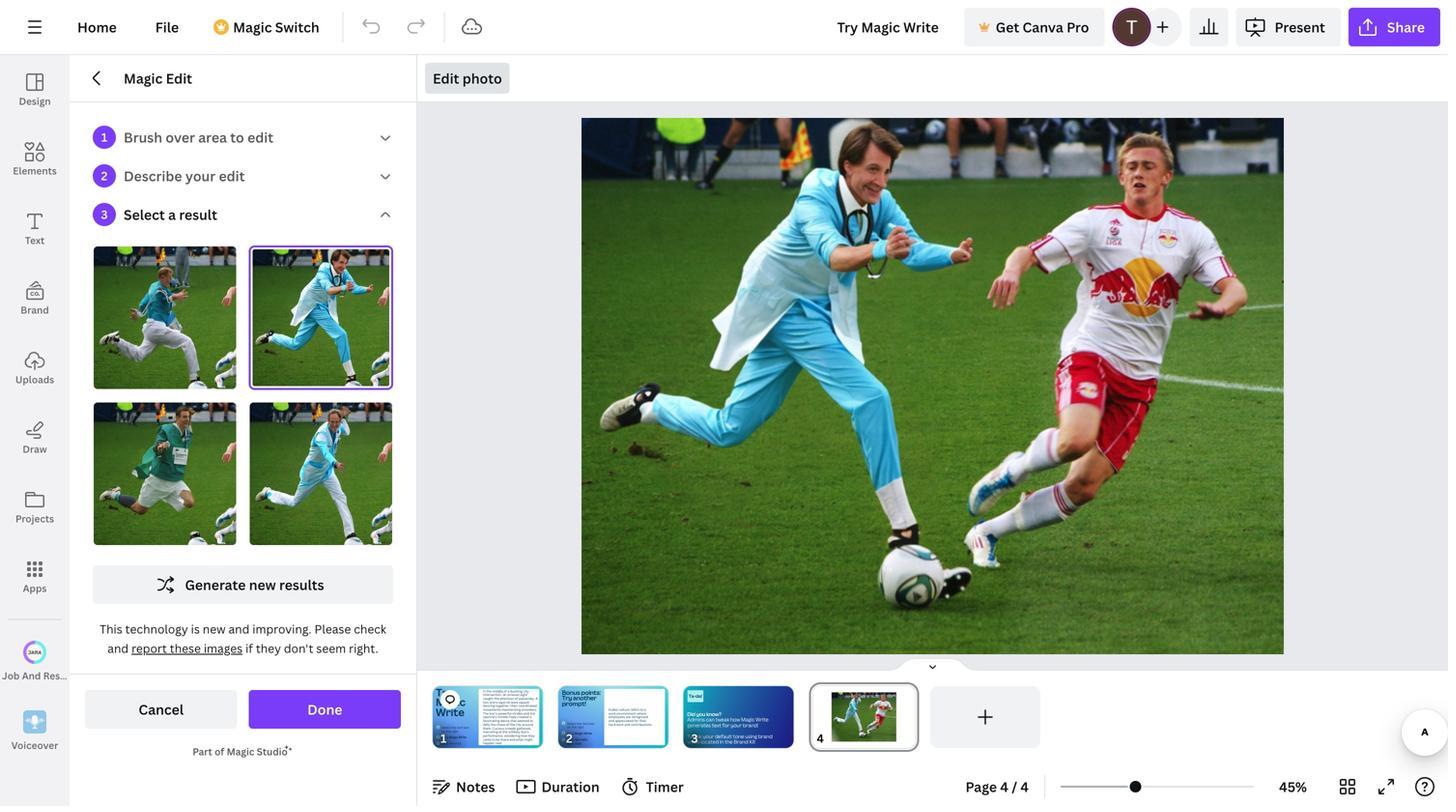 Task type: vqa. For each thing, say whether or not it's contained in the screenshot.
leftmost 'Magic Media'
no



Task type: describe. For each thing, give the bounding box(es) containing it.
intersection,
[[483, 693, 502, 697]]

edit inside popup button
[[433, 69, 459, 87]]

uploads button
[[0, 333, 70, 403]]

duration button
[[511, 771, 608, 802]]

tweak
[[716, 716, 730, 723]]

defy
[[483, 722, 490, 727]]

page 4 image
[[809, 686, 919, 748]]

and
[[22, 669, 41, 682]]

recognized
[[632, 715, 648, 719]]

how inside in the middle of a bustling city intersection, an unusual sight caught the attention of passersby. a lion and a squirrel were square dancing together, their coordinated movements mesmerizing onlookers. the lion's powerful strides and the squirrel's nimble hops created a fascinating dance that seemed to defy the chaos of the city around them. curious crowds gathered, marveling at the unlikely duo's performance, wondering how they came to be there and what might happen next.
[[521, 734, 528, 738]]

might
[[524, 737, 533, 742]]

ta-da!
[[689, 693, 702, 699]]

brush over area to edit
[[124, 128, 274, 146]]

box inside 'try magic write select the text box on the right 1 2 3 click magic write click rewrite'
[[464, 725, 469, 730]]

they inside in the middle of a bustling city intersection, an unusual sight caught the attention of passersby. a lion and a squirrel were square dancing together, their coordinated movements mesmerizing onlookers. the lion's powerful strides and the squirrel's nimble hops created a fascinating dance that seemed to defy the chaos of the city around them. curious crowds gathered, marveling at the unlikely duo's performance, wondering how they came to be there and what might happen next.
[[528, 734, 535, 738]]

page 4 / 4 button
[[958, 771, 1037, 802]]

da!
[[696, 693, 702, 699]]

middle
[[493, 689, 503, 693]]

hide pages image
[[887, 657, 980, 673]]

tweak your default tone using brand voice located in the brand kit
[[688, 733, 773, 745]]

magic switch
[[233, 18, 320, 36]]

fascinating
[[483, 719, 500, 723]]

text
[[25, 234, 45, 247]]

you
[[697, 711, 706, 718]]

2 inside 'try magic write select the text box on the right 1 2 3 click magic write click rewrite'
[[438, 736, 439, 739]]

the inside tweak your default tone using brand voice located in the brand kit
[[725, 739, 733, 745]]

0 horizontal spatial city
[[516, 722, 522, 727]]

part of
[[193, 745, 227, 758]]

job
[[2, 669, 20, 682]]

a left result
[[168, 205, 176, 224]]

your inside did you know? admins can tweak how magic write generates text for your brand!
[[731, 722, 742, 729]]

3 inside 'try magic write select the text box on the right 1 2 3 click magic write click rewrite'
[[438, 742, 439, 745]]

main menu bar
[[0, 0, 1449, 55]]

and up if
[[229, 621, 250, 637]]

a right an
[[508, 689, 510, 693]]

and right lion
[[490, 700, 495, 704]]

default
[[715, 733, 732, 740]]

0 vertical spatial edit
[[248, 128, 274, 146]]

squirrel
[[499, 700, 510, 704]]

rewrite
[[450, 741, 461, 746]]

square
[[519, 700, 530, 704]]

of down bustling
[[515, 696, 518, 701]]

timer
[[646, 778, 684, 796]]

projects
[[15, 512, 54, 525]]

0 vertical spatial work
[[609, 711, 616, 716]]

timer button
[[615, 771, 692, 802]]

came
[[483, 737, 491, 742]]

what
[[516, 737, 524, 742]]

don't
[[284, 640, 314, 656]]

cancel
[[139, 700, 184, 719]]

Page title text field
[[833, 729, 840, 748]]

try inside bonus points: try another prompt! kudos culture refers to a work environment where employees are recognized and appreciated for their hard work and contributions.
[[562, 694, 572, 702]]

your for edit
[[185, 167, 216, 185]]

duration
[[542, 778, 600, 796]]

click inside select the text box on the right 1 2 click magic write
[[567, 731, 574, 735]]

bonus
[[562, 688, 580, 697]]

if
[[246, 640, 253, 656]]

caught
[[483, 696, 494, 701]]

together,
[[496, 704, 510, 708]]

write inside did you know? admins can tweak how magic write generates text for your brand!
[[756, 716, 769, 723]]

magic studio
[[227, 745, 288, 758]]

canva
[[1023, 18, 1064, 36]]

0 horizontal spatial 2
[[101, 168, 108, 184]]

edit photo button
[[425, 63, 510, 94]]

part
[[193, 745, 212, 758]]

kudos
[[609, 708, 618, 712]]

unlikely
[[509, 730, 520, 734]]

using
[[745, 733, 758, 740]]

click left rewrite
[[442, 741, 449, 746]]

movements
[[483, 708, 501, 712]]

try inside 'try magic write select the text box on the right 1 2 3 click magic write click rewrite'
[[436, 685, 454, 699]]

present
[[1275, 18, 1326, 36]]

3 for 3
[[101, 206, 108, 222]]

in the middle of a bustling city intersection, an unusual sight caught the attention of passersby. a lion and a squirrel were square dancing together, their coordinated movements mesmerizing onlookers. the lion's powerful strides and the squirrel's nimble hops created a fascinating dance that seemed to defy the chaos of the city around them. curious crowds gathered, marveling at the unlikely duo's performance, wondering how they came to be there and what might happen next.
[[483, 689, 538, 745]]

switch
[[275, 18, 320, 36]]

right inside 'try magic write select the text box on the right 1 2 3 click magic write click rewrite'
[[452, 729, 459, 733]]

45%
[[1280, 778, 1308, 796]]

text inside select the text box on the right 1 2 click magic write
[[583, 721, 588, 726]]

/
[[1012, 778, 1018, 796]]

check
[[354, 621, 387, 637]]

that
[[511, 719, 517, 723]]

images
[[204, 640, 243, 656]]

pro
[[1067, 18, 1090, 36]]

present button
[[1237, 8, 1341, 46]]

magic inside did you know? admins can tweak how magic write generates text for your brand!
[[741, 716, 755, 723]]

on inside 'try magic write select the text box on the right 1 2 3 click magic write click rewrite'
[[442, 729, 445, 733]]

created
[[517, 715, 529, 719]]

tweak
[[688, 733, 702, 740]]

resume
[[43, 669, 81, 682]]

at
[[499, 730, 502, 734]]

page 4 / 4
[[966, 778, 1029, 796]]

write inside select the text box on the right 1 2 click magic write
[[584, 731, 592, 735]]

bonus points: try another prompt! kudos culture refers to a work environment where employees are recognized and appreciated for their hard work and contributions.
[[562, 688, 652, 727]]

these
[[170, 640, 201, 656]]

brush
[[124, 128, 162, 146]]

a right created
[[530, 715, 532, 719]]

projects button
[[0, 473, 70, 542]]

3 for 3 click sprinkle fairy dust
[[563, 738, 564, 741]]

design
[[19, 95, 51, 108]]

right inside select the text box on the right 1 2 click magic write
[[577, 725, 584, 729]]

a
[[536, 696, 538, 701]]

of right chaos
[[506, 722, 510, 727]]

right.
[[349, 640, 379, 656]]

1 inside 'try magic write select the text box on the right 1 2 3 click magic write click rewrite'
[[438, 726, 439, 729]]

gathered,
[[517, 726, 531, 730]]

home link
[[62, 8, 132, 46]]

did
[[688, 711, 696, 718]]

brand inside tweak your default tone using brand voice located in the brand kit
[[734, 739, 749, 745]]

sight
[[520, 693, 528, 697]]

select for select a result
[[124, 205, 165, 224]]

results
[[279, 576, 324, 594]]

2 inside select the text box on the right 1 2 click magic write
[[563, 732, 564, 735]]

magic left studio
[[227, 745, 255, 758]]

job and resume ai
[[2, 669, 93, 682]]



Task type: locate. For each thing, give the bounding box(es) containing it.
0 horizontal spatial try
[[436, 685, 454, 699]]

select up rewrite
[[442, 725, 451, 730]]

click up the 3 click sprinkle fairy dust
[[567, 731, 574, 735]]

result
[[179, 205, 217, 224]]

magic up rewrite
[[449, 735, 458, 739]]

2 vertical spatial your
[[703, 733, 714, 740]]

of right part at the bottom of the page
[[215, 745, 224, 758]]

right
[[577, 725, 584, 729], [452, 729, 459, 733]]

generates
[[688, 722, 711, 729]]

select inside 'try magic write select the text box on the right 1 2 3 click magic write click rewrite'
[[442, 725, 451, 730]]

seemed
[[518, 719, 530, 723]]

happen
[[483, 741, 495, 745]]

1 horizontal spatial edit
[[433, 69, 459, 87]]

design button
[[0, 55, 70, 125]]

1 4 from the left
[[1001, 778, 1009, 796]]

your for default
[[703, 733, 714, 740]]

0 horizontal spatial text
[[457, 725, 463, 730]]

1 horizontal spatial your
[[703, 733, 714, 740]]

2 left describe
[[101, 168, 108, 184]]

where
[[637, 711, 646, 716]]

ai
[[83, 669, 93, 682]]

0 horizontal spatial brand
[[21, 304, 49, 317]]

get
[[996, 18, 1020, 36]]

contributions.
[[631, 722, 652, 727]]

1 vertical spatial brand
[[734, 739, 749, 745]]

brand up uploads button
[[21, 304, 49, 317]]

magic inside select the text box on the right 1 2 click magic write
[[575, 731, 584, 735]]

2 4 from the left
[[1021, 778, 1029, 796]]

your up tone
[[731, 722, 742, 729]]

1 horizontal spatial try
[[562, 694, 572, 702]]

magic up sprinkle on the bottom left of page
[[575, 731, 584, 735]]

to right seemed
[[530, 719, 534, 723]]

and
[[229, 621, 250, 637], [108, 640, 129, 656], [490, 700, 495, 704], [524, 711, 530, 716], [609, 719, 614, 723], [625, 722, 630, 727], [510, 737, 515, 742]]

click inside the 3 click sprinkle fairy dust
[[567, 738, 574, 742]]

for right "are"
[[634, 719, 639, 723]]

select inside select the text box on the right 1 2 click magic write
[[567, 721, 576, 726]]

draw button
[[0, 403, 70, 473]]

0 vertical spatial your
[[185, 167, 216, 185]]

0 horizontal spatial 4
[[1001, 778, 1009, 796]]

0 horizontal spatial your
[[185, 167, 216, 185]]

powerful
[[498, 711, 512, 716]]

nimble
[[498, 715, 508, 719]]

share
[[1388, 18, 1426, 36]]

1 left defy
[[438, 726, 439, 729]]

select for select the text box on the right 1 2 click magic write
[[567, 721, 576, 726]]

1 edit from the left
[[166, 69, 192, 87]]

edit down file popup button
[[166, 69, 192, 87]]

your right tweak
[[703, 733, 714, 740]]

brand left kit
[[734, 739, 749, 745]]

a inside bonus points: try another prompt! kudos culture refers to a work environment where employees are recognized and appreciated for their hard work and contributions.
[[644, 708, 646, 712]]

1 horizontal spatial they
[[528, 734, 535, 738]]

apps
[[23, 582, 47, 595]]

1 horizontal spatial box
[[589, 721, 594, 726]]

1 horizontal spatial 2
[[438, 736, 439, 739]]

city up passersby.
[[523, 689, 529, 693]]

new left results
[[249, 576, 276, 594]]

text up sprinkle on the bottom left of page
[[583, 721, 588, 726]]

1 vertical spatial 2
[[563, 732, 564, 735]]

generate new results
[[185, 576, 324, 594]]

1 horizontal spatial text
[[583, 721, 588, 726]]

new inside button
[[249, 576, 276, 594]]

page
[[966, 778, 998, 796]]

magic left switch
[[233, 18, 272, 36]]

2 vertical spatial 2
[[438, 736, 439, 739]]

to right refers
[[640, 708, 644, 712]]

1 horizontal spatial their
[[639, 719, 647, 723]]

around
[[522, 722, 533, 727]]

describe
[[124, 167, 182, 185]]

how right tweak
[[731, 716, 740, 723]]

0 horizontal spatial for
[[634, 719, 639, 723]]

know?
[[707, 711, 722, 718]]

on left them.
[[442, 729, 445, 733]]

1 horizontal spatial on
[[567, 725, 571, 729]]

of right middle
[[504, 689, 507, 693]]

edit right area
[[248, 128, 274, 146]]

click left dust at bottom left
[[567, 738, 574, 742]]

1 horizontal spatial brand
[[734, 739, 749, 745]]

4 right /
[[1021, 778, 1029, 796]]

side panel tab list
[[0, 55, 93, 766]]

1
[[101, 129, 107, 145], [563, 722, 564, 725], [438, 726, 439, 729]]

to left be
[[492, 737, 495, 742]]

the
[[483, 711, 489, 716]]

and down the kudos
[[609, 719, 614, 723]]

1 vertical spatial edit
[[219, 167, 245, 185]]

1 vertical spatial your
[[731, 722, 742, 729]]

select the text box on the right 1 2 click magic write
[[563, 721, 594, 735]]

how down gathered,
[[521, 734, 528, 738]]

they right if
[[256, 640, 281, 656]]

0 vertical spatial 2
[[101, 168, 108, 184]]

0 vertical spatial how
[[731, 716, 740, 723]]

2 horizontal spatial select
[[567, 721, 576, 726]]

1 vertical spatial city
[[516, 722, 522, 727]]

select up the 3 click sprinkle fairy dust
[[567, 721, 576, 726]]

culture
[[619, 708, 630, 712]]

2 horizontal spatial your
[[731, 722, 742, 729]]

4 left /
[[1001, 778, 1009, 796]]

1 horizontal spatial right
[[577, 725, 584, 729]]

of
[[504, 689, 507, 693], [515, 696, 518, 701], [506, 722, 510, 727], [215, 745, 224, 758]]

box left 'hard'
[[589, 721, 594, 726]]

magic inside button
[[233, 18, 272, 36]]

0 horizontal spatial edit
[[166, 69, 192, 87]]

studio
[[257, 745, 288, 758]]

magic
[[233, 18, 272, 36], [124, 69, 163, 87], [436, 695, 466, 709], [741, 716, 755, 723], [575, 731, 584, 735], [449, 735, 458, 739], [227, 745, 255, 758]]

share button
[[1349, 8, 1441, 46]]

2 up the 3 click sprinkle fairy dust
[[563, 732, 564, 735]]

on up the 3 click sprinkle fairy dust
[[567, 725, 571, 729]]

2 horizontal spatial 3
[[563, 738, 564, 741]]

for inside bonus points: try another prompt! kudos culture refers to a work environment where employees are recognized and appreciated for their hard work and contributions.
[[634, 719, 639, 723]]

for up default
[[723, 722, 730, 729]]

text
[[583, 721, 588, 726], [712, 722, 722, 729], [457, 725, 463, 730]]

and down "are"
[[625, 722, 630, 727]]

wondering
[[505, 734, 521, 738]]

new inside the this technology is new and improving. please check and
[[203, 621, 226, 637]]

text down know?
[[712, 722, 722, 729]]

attention
[[500, 696, 514, 701]]

to inside bonus points: try another prompt! kudos culture refers to a work environment where employees are recognized and appreciated for their hard work and contributions.
[[640, 708, 644, 712]]

work up 'hard'
[[609, 711, 616, 716]]

1 horizontal spatial 3
[[438, 742, 439, 745]]

magic edit
[[124, 69, 192, 87]]

their inside in the middle of a bustling city intersection, an unusual sight caught the attention of passersby. a lion and a squirrel were square dancing together, their coordinated movements mesmerizing onlookers. the lion's powerful strides and the squirrel's nimble hops created a fascinating dance that seemed to defy the chaos of the city around them. curious crowds gathered, marveling at the unlikely duo's performance, wondering how they came to be there and what might happen next.
[[511, 704, 518, 708]]

0 horizontal spatial 3
[[101, 206, 108, 222]]

try
[[436, 685, 454, 699], [562, 694, 572, 702]]

2 edit from the left
[[433, 69, 459, 87]]

they
[[256, 640, 281, 656], [528, 734, 535, 738]]

0 vertical spatial city
[[523, 689, 529, 693]]

uploads
[[15, 373, 54, 386]]

0 horizontal spatial on
[[442, 729, 445, 733]]

sprinkle
[[575, 738, 588, 742]]

dust
[[575, 741, 582, 746]]

text up rewrite
[[457, 725, 463, 730]]

try left another on the left
[[562, 694, 572, 702]]

1 left brush
[[101, 129, 107, 145]]

1 vertical spatial 1
[[563, 722, 564, 725]]

0 vertical spatial new
[[249, 576, 276, 594]]

work
[[609, 711, 616, 716], [617, 722, 624, 727]]

their inside bonus points: try another prompt! kudos culture refers to a work environment where employees are recognized and appreciated for their hard work and contributions.
[[639, 719, 647, 723]]

3 left select a result
[[101, 206, 108, 222]]

magic down file popup button
[[124, 69, 163, 87]]

2 left came
[[438, 736, 439, 739]]

0 vertical spatial their
[[511, 704, 518, 708]]

the
[[487, 689, 492, 693], [494, 696, 499, 701], [530, 711, 535, 716], [577, 721, 582, 726], [491, 722, 496, 727], [510, 722, 515, 727], [572, 725, 576, 729], [452, 725, 456, 730], [446, 729, 451, 733], [503, 730, 508, 734], [725, 739, 733, 745]]

2 horizontal spatial text
[[712, 722, 722, 729]]

1 horizontal spatial city
[[523, 689, 529, 693]]

fairy
[[567, 741, 574, 746]]

brand button
[[0, 264, 70, 333]]

0 horizontal spatial box
[[464, 725, 469, 730]]

brand!
[[743, 722, 759, 729]]

click left came
[[442, 735, 449, 739]]

1 horizontal spatial select
[[442, 725, 451, 730]]

draw
[[23, 443, 47, 456]]

1 vertical spatial they
[[528, 734, 535, 738]]

and down this
[[108, 640, 129, 656]]

0 horizontal spatial 1
[[101, 129, 107, 145]]

box
[[589, 721, 594, 726], [464, 725, 469, 730]]

box left defy
[[464, 725, 469, 730]]

and down coordinated
[[524, 711, 530, 716]]

0 horizontal spatial their
[[511, 704, 518, 708]]

magic left lion
[[436, 695, 466, 709]]

0 vertical spatial 1
[[101, 129, 107, 145]]

dance
[[501, 719, 510, 723]]

3 left sprinkle on the bottom left of page
[[563, 738, 564, 741]]

your inside tweak your default tone using brand voice located in the brand kit
[[703, 733, 714, 740]]

employees
[[609, 715, 625, 719]]

work right 'hard'
[[617, 722, 624, 727]]

dancing
[[483, 704, 495, 708]]

for inside did you know? admins can tweak how magic write generates text for your brand!
[[723, 722, 730, 729]]

strides
[[513, 711, 523, 716]]

kit
[[750, 739, 756, 745]]

notes button
[[425, 771, 503, 802]]

1 vertical spatial new
[[203, 621, 226, 637]]

get canva pro button
[[964, 8, 1105, 46]]

2 vertical spatial 1
[[438, 726, 439, 729]]

city down created
[[516, 722, 522, 727]]

new right 'is'
[[203, 621, 226, 637]]

1 horizontal spatial 4
[[1021, 778, 1029, 796]]

them.
[[483, 726, 492, 730]]

right up sprinkle on the bottom left of page
[[577, 725, 584, 729]]

1 horizontal spatial edit
[[248, 128, 274, 146]]

text inside 'try magic write select the text box on the right 1 2 3 click magic write click rewrite'
[[457, 725, 463, 730]]

edit down area
[[219, 167, 245, 185]]

1 horizontal spatial how
[[731, 716, 740, 723]]

select a result
[[124, 205, 217, 224]]

0 horizontal spatial they
[[256, 640, 281, 656]]

hops
[[509, 715, 517, 719]]

on inside select the text box on the right 1 2 click magic write
[[567, 725, 571, 729]]

try left in
[[436, 685, 454, 699]]

edit left photo
[[433, 69, 459, 87]]

text button
[[0, 194, 70, 264]]

2 horizontal spatial 2
[[563, 732, 564, 735]]

duo's
[[521, 730, 529, 734]]

0 horizontal spatial select
[[124, 205, 165, 224]]

1 horizontal spatial 1
[[438, 726, 439, 729]]

text inside did you know? admins can tweak how magic write generates text for your brand!
[[712, 722, 722, 729]]

brand inside button
[[21, 304, 49, 317]]

generate
[[185, 576, 246, 594]]

their down "where"
[[639, 719, 647, 723]]

0 horizontal spatial right
[[452, 729, 459, 733]]

magic switch button
[[202, 8, 335, 46]]

chaos
[[497, 722, 506, 727]]

0 horizontal spatial new
[[203, 621, 226, 637]]

home
[[77, 18, 117, 36]]

3 left rewrite
[[438, 742, 439, 745]]

1 vertical spatial their
[[639, 719, 647, 723]]

their up strides
[[511, 704, 518, 708]]

get canva pro
[[996, 18, 1090, 36]]

box inside select the text box on the right 1 2 click magic write
[[589, 721, 594, 726]]

a left squirrel at bottom
[[496, 700, 498, 704]]

1 inside select the text box on the right 1 2 click magic write
[[563, 722, 564, 725]]

seem
[[316, 640, 346, 656]]

next.
[[496, 741, 503, 745]]

select down describe
[[124, 205, 165, 224]]

your
[[185, 167, 216, 185], [731, 722, 742, 729], [703, 733, 714, 740]]

1 horizontal spatial for
[[723, 722, 730, 729]]

did you know? admins can tweak how magic write generates text for your brand!
[[688, 711, 769, 729]]

and left 'what'
[[510, 737, 515, 742]]

1 vertical spatial work
[[617, 722, 624, 727]]

1 vertical spatial how
[[521, 734, 528, 738]]

curious
[[493, 726, 504, 730]]

3 inside the 3 click sprinkle fairy dust
[[563, 738, 564, 741]]

can
[[706, 716, 715, 723]]

0 vertical spatial brand
[[21, 304, 49, 317]]

an
[[503, 693, 507, 697]]

1 up the 3 click sprinkle fairy dust
[[563, 722, 564, 725]]

0 horizontal spatial how
[[521, 734, 528, 738]]

technology
[[125, 621, 188, 637]]

they down gathered,
[[528, 734, 535, 738]]

how inside did you know? admins can tweak how magic write generates text for your brand!
[[731, 716, 740, 723]]

right up rewrite
[[452, 729, 459, 733]]

there
[[501, 737, 509, 742]]

2 horizontal spatial 1
[[563, 722, 564, 725]]

notes
[[456, 778, 495, 796]]

Design title text field
[[822, 8, 957, 46]]

1 horizontal spatial new
[[249, 576, 276, 594]]

magic up using
[[741, 716, 755, 723]]

0 vertical spatial they
[[256, 640, 281, 656]]

to right area
[[230, 128, 244, 146]]

a up recognized
[[644, 708, 646, 712]]

your down brush over area to edit
[[185, 167, 216, 185]]

0 horizontal spatial edit
[[219, 167, 245, 185]]



